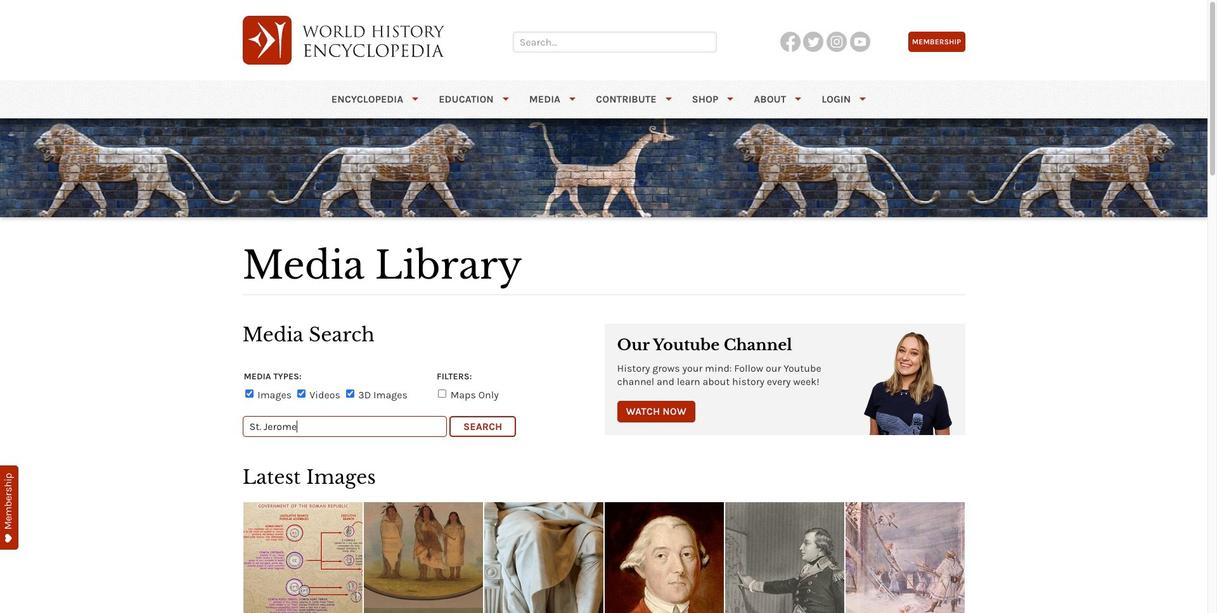 Task type: locate. For each thing, give the bounding box(es) containing it.
None checkbox
[[245, 390, 253, 398], [297, 390, 305, 398], [438, 390, 447, 398], [245, 390, 253, 398], [297, 390, 305, 398], [438, 390, 447, 398]]

None checkbox
[[346, 390, 354, 398]]

membership image
[[0, 466, 18, 551]]

0 vertical spatial search... text field
[[513, 32, 717, 53]]

1 vertical spatial search... text field
[[243, 417, 447, 438]]

Search... text field
[[513, 32, 717, 53], [243, 417, 447, 438]]

None submit
[[450, 417, 517, 438]]



Task type: vqa. For each thing, say whether or not it's contained in the screenshot.
Anthem Awards 2024 Winner image
no



Task type: describe. For each thing, give the bounding box(es) containing it.
0 horizontal spatial search... text field
[[243, 417, 447, 438]]

1 horizontal spatial search... text field
[[513, 32, 717, 53]]



